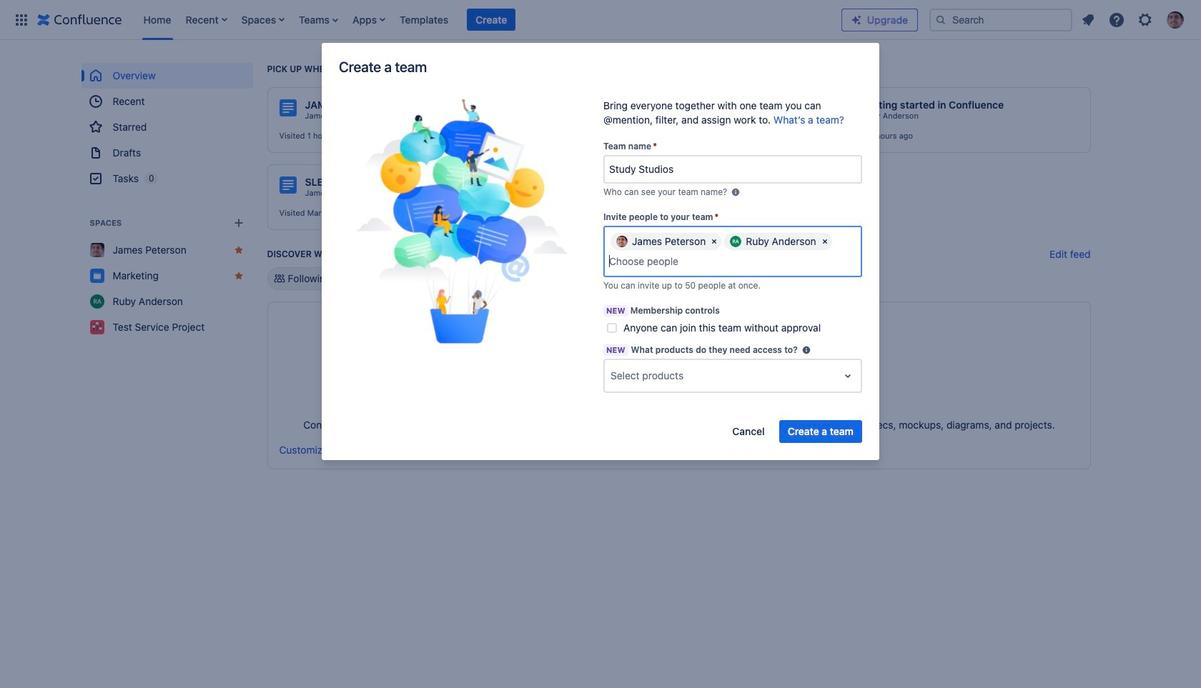 Task type: locate. For each thing, give the bounding box(es) containing it.
group
[[81, 63, 253, 192]]

banner
[[0, 0, 1201, 40]]

list
[[136, 0, 842, 40], [1075, 7, 1193, 33]]

None search field
[[930, 8, 1073, 31]]

e.g. HR Team, Redesign Project, Team Mango field
[[605, 157, 861, 182]]

0 horizontal spatial list item
[[181, 0, 231, 40]]

confluence image
[[37, 11, 122, 28], [37, 11, 122, 28]]

your team name is visible to anyone in your organisation. it may be visible on work shared outside your organisation. image
[[730, 187, 742, 198]]

1 horizontal spatial list
[[1075, 7, 1193, 33]]

create a space image
[[230, 215, 247, 232]]

search image
[[935, 14, 947, 25]]

2 horizontal spatial list item
[[467, 8, 516, 31]]

settings icon image
[[1137, 11, 1154, 28]]

unstar this space image
[[233, 245, 244, 256], [233, 270, 244, 282]]

clear image
[[819, 236, 831, 247]]

list item
[[181, 0, 231, 40], [295, 0, 343, 40], [467, 8, 516, 31]]

2 unstar this space image from the top
[[233, 270, 244, 282]]

0 vertical spatial unstar this space image
[[233, 245, 244, 256]]

create a team element
[[340, 99, 586, 347]]

list item inside "list"
[[467, 8, 516, 31]]

premium image
[[851, 14, 862, 25]]

1 vertical spatial unstar this space image
[[233, 270, 244, 282]]

Choose people text field
[[609, 255, 697, 269]]



Task type: describe. For each thing, give the bounding box(es) containing it.
:wave: image
[[836, 100, 853, 117]]

create a team image
[[355, 99, 570, 344]]

1 unstar this space image from the top
[[233, 245, 244, 256]]

:wave: image
[[836, 100, 853, 117]]

Search field
[[930, 8, 1073, 31]]

open image
[[839, 367, 857, 385]]

1 horizontal spatial list item
[[295, 0, 343, 40]]

select from this list of atlassian products used by your organization. the addition of any new licenses may affect billing.{br}if you're not an admin, your product requests will be sent to one for approval.{br}access to these products will not be automatically granted for future members added to this team. image
[[801, 345, 812, 356]]

global element
[[9, 0, 842, 40]]

0 horizontal spatial list
[[136, 0, 842, 40]]

clear image
[[709, 236, 720, 247]]



Task type: vqa. For each thing, say whether or not it's contained in the screenshot.
Column actions menu icon
no



